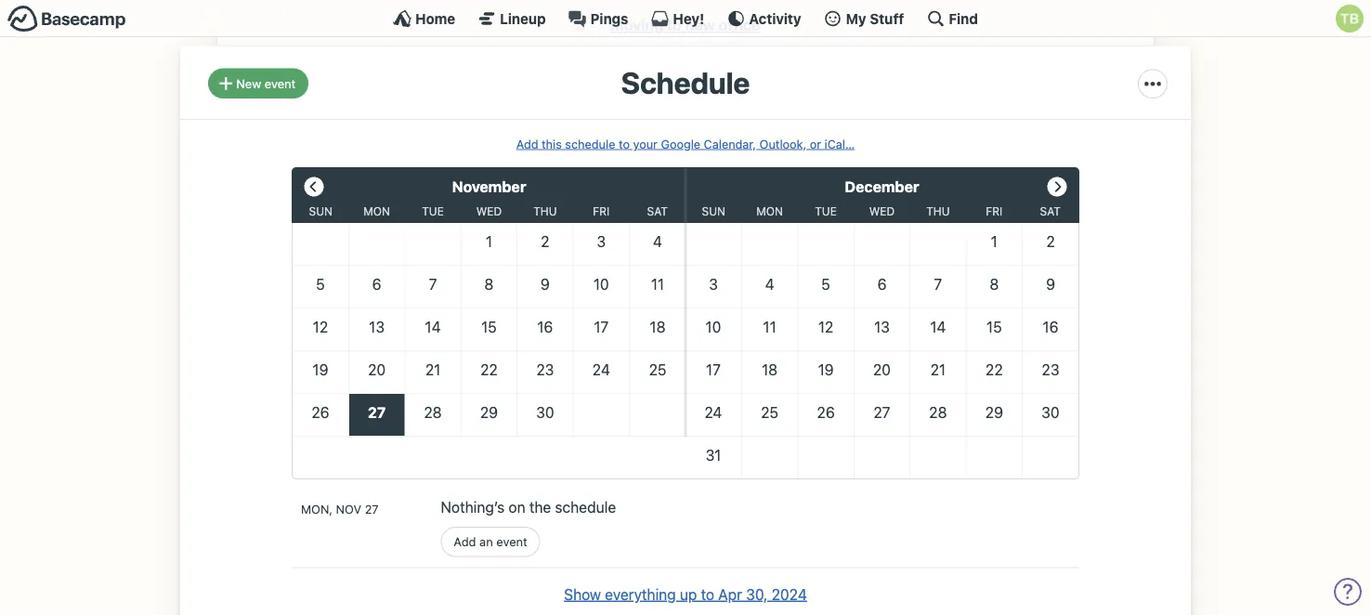 Task type: describe. For each thing, give the bounding box(es) containing it.
hey!
[[673, 10, 704, 26]]

find button
[[927, 9, 978, 28]]

new event
[[236, 77, 296, 91]]

ical…
[[825, 137, 855, 151]]

nothing's
[[441, 499, 505, 517]]

27
[[365, 502, 379, 516]]

to for up
[[701, 586, 714, 603]]

home link
[[393, 9, 455, 28]]

fri for december
[[986, 205, 1003, 218]]

lineup link
[[478, 9, 546, 28]]

home
[[415, 10, 455, 26]]

30,
[[746, 586, 768, 603]]

mon,
[[301, 502, 333, 516]]

show        everything      up to        apr 30, 2024 button
[[564, 583, 807, 606]]

pings
[[590, 10, 628, 26]]

apr
[[718, 586, 742, 603]]

fri for november
[[593, 205, 610, 218]]

tue for december
[[815, 205, 837, 218]]

everything
[[605, 586, 676, 603]]

wed for november
[[476, 205, 502, 218]]

up
[[680, 586, 697, 603]]

on
[[509, 499, 525, 517]]

main element
[[0, 0, 1371, 37]]

add for add an event
[[454, 535, 476, 549]]

1 vertical spatial schedule
[[555, 499, 616, 517]]

1 horizontal spatial to
[[667, 17, 682, 34]]

thu for november
[[533, 205, 557, 218]]

new event link
[[208, 69, 309, 99]]

find
[[949, 10, 978, 26]]

add an event
[[454, 535, 527, 549]]

add this schedule to your google calendar, outlook, or ical…
[[516, 137, 855, 151]]

mon for november
[[364, 205, 390, 218]]

mon, nov 27
[[301, 502, 379, 516]]

add an event link
[[441, 527, 540, 557]]

tim burton image
[[1336, 5, 1364, 33]]

0 horizontal spatial event
[[265, 77, 296, 91]]

nov
[[336, 502, 362, 516]]

google
[[661, 137, 701, 151]]

hey! button
[[651, 9, 704, 28]]

or
[[810, 137, 821, 151]]

my stuff button
[[824, 9, 904, 28]]

show
[[564, 586, 601, 603]]

calendar,
[[704, 137, 756, 151]]

moving
[[611, 17, 663, 34]]



Task type: vqa. For each thing, say whether or not it's contained in the screenshot.
Hey!
yes



Task type: locate. For each thing, give the bounding box(es) containing it.
1 vertical spatial to
[[619, 137, 630, 151]]

november
[[452, 178, 526, 196]]

moving to new office link
[[611, 17, 760, 34]]

0 vertical spatial add
[[516, 137, 538, 151]]

2 mon from the left
[[757, 205, 783, 218]]

2 vertical spatial to
[[701, 586, 714, 603]]

add
[[516, 137, 538, 151], [454, 535, 476, 549]]

1 horizontal spatial sat
[[1040, 205, 1061, 218]]

sun
[[309, 205, 333, 218], [702, 205, 725, 218]]

0 horizontal spatial to
[[619, 137, 630, 151]]

stuff
[[870, 10, 904, 26]]

activity link
[[727, 9, 801, 28]]

1 horizontal spatial wed
[[869, 205, 895, 218]]

wed for december
[[869, 205, 895, 218]]

2 thu from the left
[[926, 205, 950, 218]]

add left "an"
[[454, 535, 476, 549]]

1 thu from the left
[[533, 205, 557, 218]]

event right new
[[265, 77, 296, 91]]

sat
[[647, 205, 668, 218], [1040, 205, 1061, 218]]

2 wed from the left
[[869, 205, 895, 218]]

1 horizontal spatial tue
[[815, 205, 837, 218]]

sat for december
[[1040, 205, 1061, 218]]

1 wed from the left
[[476, 205, 502, 218]]

thu for december
[[926, 205, 950, 218]]

tue
[[422, 205, 444, 218], [815, 205, 837, 218]]

1 tue from the left
[[422, 205, 444, 218]]

2 horizontal spatial to
[[701, 586, 714, 603]]

0 vertical spatial schedule
[[565, 137, 615, 151]]

1 vertical spatial event
[[496, 535, 527, 549]]

pings button
[[568, 9, 628, 28]]

december
[[845, 178, 919, 196]]

1 horizontal spatial event
[[496, 535, 527, 549]]

show        everything      up to        apr 30, 2024
[[564, 586, 807, 603]]

0 horizontal spatial wed
[[476, 205, 502, 218]]

2 tue from the left
[[815, 205, 837, 218]]

1 horizontal spatial add
[[516, 137, 538, 151]]

0 horizontal spatial sun
[[309, 205, 333, 218]]

schedule
[[621, 65, 750, 100]]

1 horizontal spatial mon
[[757, 205, 783, 218]]

sat for november
[[647, 205, 668, 218]]

schedule right 'this'
[[565, 137, 615, 151]]

add for add this schedule to your google calendar, outlook, or ical…
[[516, 137, 538, 151]]

2 sat from the left
[[1040, 205, 1061, 218]]

to for schedule
[[619, 137, 630, 151]]

1 horizontal spatial sun
[[702, 205, 725, 218]]

wed down december
[[869, 205, 895, 218]]

add this schedule to your google calendar, outlook, or ical… link
[[516, 137, 855, 151]]

0 horizontal spatial thu
[[533, 205, 557, 218]]

mon for december
[[757, 205, 783, 218]]

event
[[265, 77, 296, 91], [496, 535, 527, 549]]

schedule right the the
[[555, 499, 616, 517]]

my
[[846, 10, 866, 26]]

tue for november
[[422, 205, 444, 218]]

2024
[[772, 586, 807, 603]]

wed
[[476, 205, 502, 218], [869, 205, 895, 218]]

1 vertical spatial add
[[454, 535, 476, 549]]

switch accounts image
[[7, 5, 126, 33]]

activity
[[749, 10, 801, 26]]

2 fri from the left
[[986, 205, 1003, 218]]

0 vertical spatial event
[[265, 77, 296, 91]]

0 horizontal spatial tue
[[422, 205, 444, 218]]

1 fri from the left
[[593, 205, 610, 218]]

new
[[685, 17, 715, 34]]

an
[[479, 535, 493, 549]]

nothing's on the schedule
[[441, 499, 616, 517]]

2 sun from the left
[[702, 205, 725, 218]]

outlook,
[[760, 137, 807, 151]]

sun for november
[[309, 205, 333, 218]]

1 horizontal spatial fri
[[986, 205, 1003, 218]]

the
[[529, 499, 551, 517]]

event right "an"
[[496, 535, 527, 549]]

to inside button
[[701, 586, 714, 603]]

wed down november
[[476, 205, 502, 218]]

0 horizontal spatial fri
[[593, 205, 610, 218]]

thu
[[533, 205, 557, 218], [926, 205, 950, 218]]

fri
[[593, 205, 610, 218], [986, 205, 1003, 218]]

your
[[633, 137, 658, 151]]

new
[[236, 77, 261, 91]]

schedule
[[565, 137, 615, 151], [555, 499, 616, 517]]

1 sun from the left
[[309, 205, 333, 218]]

0 horizontal spatial add
[[454, 535, 476, 549]]

my stuff
[[846, 10, 904, 26]]

moving to new office
[[611, 17, 760, 34]]

this
[[542, 137, 562, 151]]

lineup
[[500, 10, 546, 26]]

0 horizontal spatial sat
[[647, 205, 668, 218]]

sun for december
[[702, 205, 725, 218]]

0 vertical spatial to
[[667, 17, 682, 34]]

office
[[719, 17, 760, 34]]

to
[[667, 17, 682, 34], [619, 137, 630, 151], [701, 586, 714, 603]]

mon
[[364, 205, 390, 218], [757, 205, 783, 218]]

1 horizontal spatial thu
[[926, 205, 950, 218]]

1 mon from the left
[[364, 205, 390, 218]]

add left 'this'
[[516, 137, 538, 151]]

1 sat from the left
[[647, 205, 668, 218]]

0 horizontal spatial mon
[[364, 205, 390, 218]]



